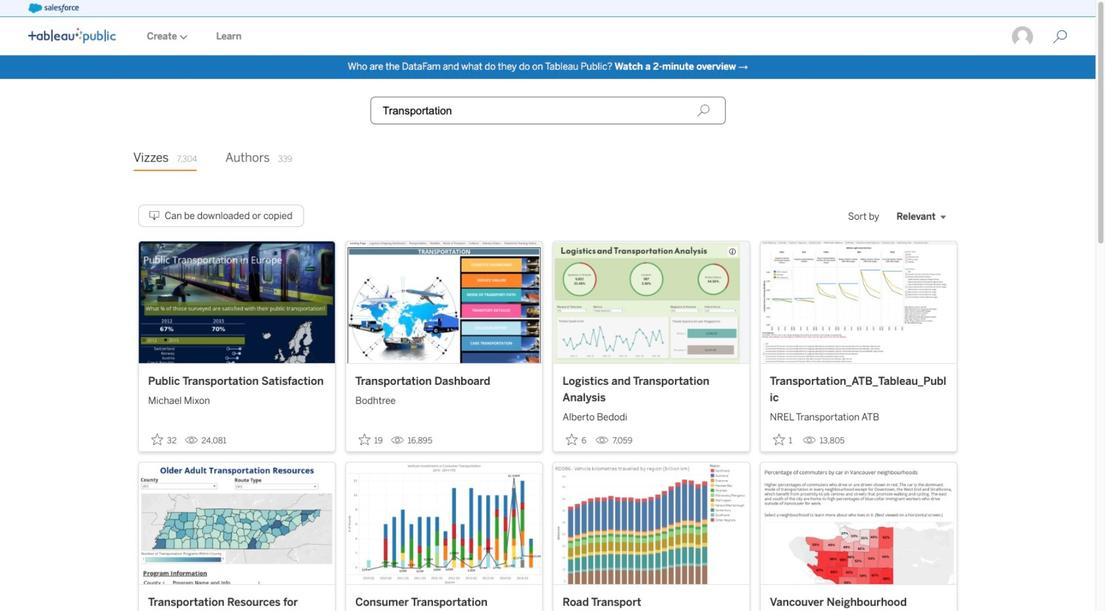Task type: vqa. For each thing, say whether or not it's contained in the screenshot.
1st Add Favorite button from left
yes



Task type: locate. For each thing, give the bounding box(es) containing it.
go to search image
[[1039, 30, 1082, 44]]

1 horizontal spatial add favorite image
[[359, 434, 371, 446]]

1 add favorite image from the left
[[152, 434, 164, 446]]

1 add favorite image from the left
[[567, 434, 578, 446]]

Add Favorite button
[[148, 430, 180, 450], [356, 430, 387, 450], [563, 430, 591, 450], [770, 430, 799, 450]]

1 horizontal spatial add favorite image
[[774, 434, 786, 446]]

3 add favorite button from the left
[[563, 430, 591, 450]]

add favorite image
[[152, 434, 164, 446], [359, 434, 371, 446]]

add favorite image
[[567, 434, 578, 446], [774, 434, 786, 446]]

search image
[[698, 104, 711, 117]]

0 horizontal spatial add favorite image
[[567, 434, 578, 446]]

add favorite image for second the add favorite button from right
[[567, 434, 578, 446]]

salesforce logo image
[[28, 4, 79, 13]]

0 horizontal spatial add favorite image
[[152, 434, 164, 446]]

add favorite image for 1st the add favorite button from right
[[774, 434, 786, 446]]

2 add favorite image from the left
[[774, 434, 786, 446]]

workbook thumbnail image
[[139, 242, 335, 363], [346, 242, 543, 363], [554, 242, 750, 363], [761, 242, 958, 363], [139, 463, 335, 585], [346, 463, 543, 585], [554, 463, 750, 585], [761, 463, 958, 585]]

2 add favorite image from the left
[[359, 434, 371, 446]]



Task type: describe. For each thing, give the bounding box(es) containing it.
gary.orlando image
[[1012, 25, 1035, 48]]

Search input field
[[370, 97, 726, 125]]

1 add favorite button from the left
[[148, 430, 180, 450]]

create image
[[177, 35, 188, 40]]

logo image
[[28, 28, 116, 43]]

4 add favorite button from the left
[[770, 430, 799, 450]]

2 add favorite button from the left
[[356, 430, 387, 450]]



